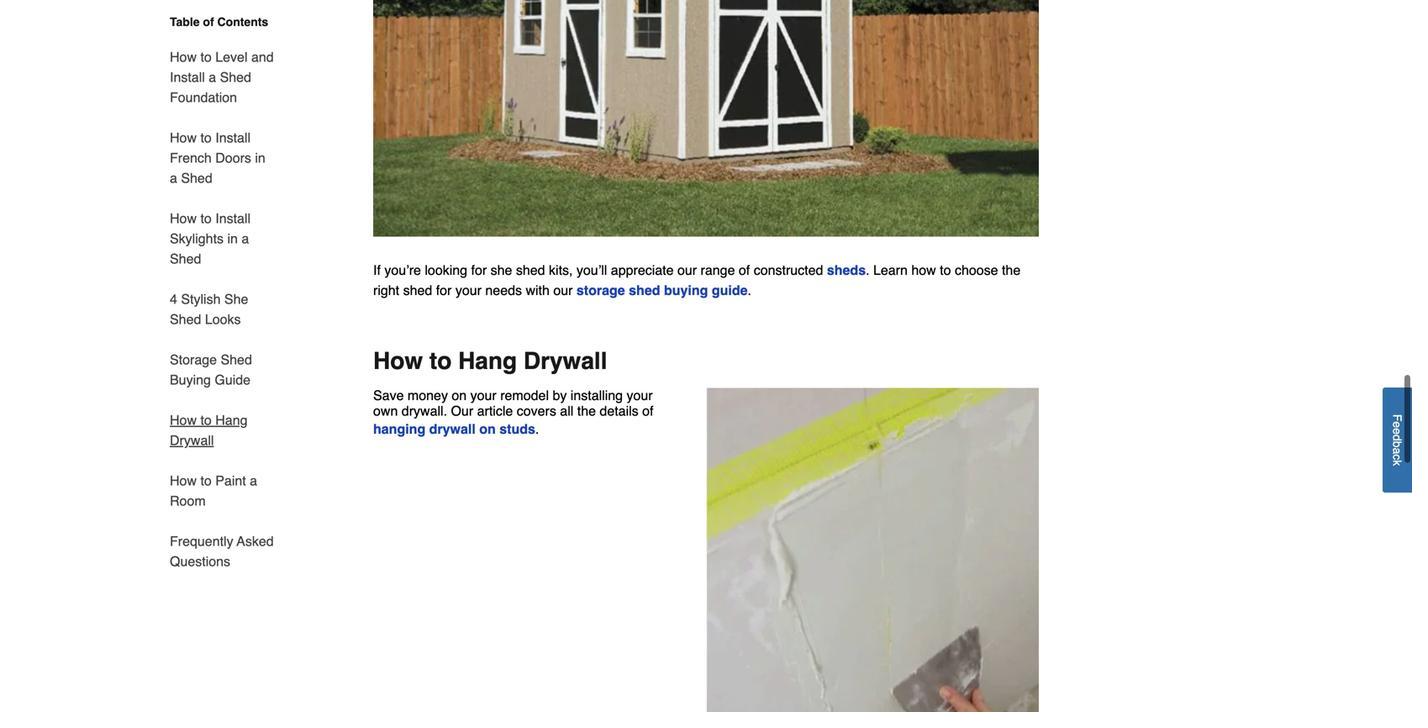 Task type: describe. For each thing, give the bounding box(es) containing it.
to for the "how to install skylights in a shed" link
[[201, 211, 212, 226]]

how to level and install a shed foundation
[[170, 49, 274, 105]]

how
[[912, 262, 936, 278]]

shed inside how to install french doors in a shed
[[181, 170, 212, 186]]

buying
[[170, 372, 211, 388]]

a for f e e d b a c k
[[1391, 448, 1405, 454]]

shed inside . learn how to choose the right shed for your needs with our
[[403, 283, 432, 298]]

choose
[[955, 262, 999, 278]]

asked
[[237, 534, 274, 549]]

learn
[[874, 262, 908, 278]]

save money on your remodel by installing your own drywall. our article covers all the details of hanging drywall on studs .
[[373, 388, 654, 437]]

skylights
[[170, 231, 224, 246]]

if
[[373, 262, 381, 278]]

sheds link
[[827, 262, 866, 278]]

of inside save money on your remodel by installing your own drywall. our article covers all the details of hanging drywall on studs .
[[643, 403, 654, 419]]

install for how to install french doors in a shed
[[215, 130, 251, 145]]

how up save
[[373, 348, 423, 375]]

0 vertical spatial drywall
[[524, 348, 607, 375]]

your left remodel
[[471, 388, 497, 403]]

if you're looking for she shed kits, you'll appreciate our range of constructed sheds
[[373, 262, 866, 278]]

1 horizontal spatial for
[[471, 262, 487, 278]]

storage shed buying guide link
[[577, 283, 748, 298]]

sheds
[[827, 262, 866, 278]]

4
[[170, 291, 177, 307]]

. learn how to choose the right shed for your needs with our
[[373, 262, 1021, 298]]

how to hang drywall inside table of contents "element"
[[170, 412, 248, 448]]

range
[[701, 262, 735, 278]]

drywall.
[[402, 403, 447, 419]]

studs
[[500, 421, 536, 437]]

2 horizontal spatial shed
[[629, 283, 660, 298]]

questions
[[170, 554, 230, 569]]

c
[[1391, 454, 1405, 460]]

appreciate
[[611, 262, 674, 278]]

doors
[[215, 150, 251, 166]]

own
[[373, 403, 398, 419]]

1 horizontal spatial shed
[[516, 262, 545, 278]]

for inside . learn how to choose the right shed for your needs with our
[[436, 283, 452, 298]]

how to level and install a shed foundation link
[[170, 37, 276, 118]]

level
[[215, 49, 248, 65]]

a inside how to install french doors in a shed
[[170, 170, 177, 186]]

how to install french doors in a shed link
[[170, 118, 276, 198]]

f
[[1391, 414, 1405, 422]]

to for how to level and install a shed foundation link
[[201, 49, 212, 65]]

in inside how to install skylights in a shed
[[227, 231, 238, 246]]

table of contents
[[170, 15, 268, 29]]

our
[[451, 403, 474, 419]]

constructed
[[754, 262, 824, 278]]

french
[[170, 150, 212, 166]]

hanging drywall on studs link
[[373, 421, 536, 437]]

d
[[1391, 435, 1405, 441]]

details
[[600, 403, 639, 419]]

1 horizontal spatial on
[[479, 421, 496, 437]]

how to install skylights in a shed link
[[170, 198, 276, 279]]

k
[[1391, 460, 1405, 466]]

2 horizontal spatial of
[[739, 262, 750, 278]]

. inside save money on your remodel by installing your own drywall. our article covers all the details of hanging drywall on studs .
[[536, 421, 539, 437]]

of inside "element"
[[203, 15, 214, 29]]

guide
[[215, 372, 251, 388]]

foundation
[[170, 90, 237, 105]]

with
[[526, 283, 550, 298]]

the inside . learn how to choose the right shed for your needs with our
[[1002, 262, 1021, 278]]

article
[[477, 403, 513, 419]]

frequently
[[170, 534, 233, 549]]

hang inside table of contents "element"
[[215, 412, 248, 428]]

install inside how to level and install a shed foundation
[[170, 69, 205, 85]]

hanging
[[373, 421, 426, 437]]

f e e d b a c k
[[1391, 414, 1405, 466]]

you're
[[385, 262, 421, 278]]

how to paint a room link
[[170, 461, 276, 521]]

4 stylish she shed looks link
[[170, 279, 276, 340]]

how to install skylights in a shed
[[170, 211, 251, 267]]

a person spackling drywall. image
[[706, 388, 1039, 712]]

needs
[[486, 283, 522, 298]]

your inside . learn how to choose the right shed for your needs with our
[[456, 283, 482, 298]]

a for how to install skylights in a shed
[[242, 231, 249, 246]]

looks
[[205, 312, 241, 327]]



Task type: locate. For each thing, give the bounding box(es) containing it.
our inside . learn how to choose the right shed for your needs with our
[[554, 283, 573, 298]]

how up room
[[170, 473, 197, 489]]

shed down level
[[220, 69, 251, 85]]

shed down appreciate
[[629, 283, 660, 298]]

how for install
[[170, 49, 197, 65]]

1 vertical spatial in
[[227, 231, 238, 246]]

stylish
[[181, 291, 221, 307]]

1 e from the top
[[1391, 422, 1405, 428]]

0 horizontal spatial of
[[203, 15, 214, 29]]

install
[[170, 69, 205, 85], [215, 130, 251, 145], [215, 211, 251, 226]]

drywall up how to paint a room
[[170, 433, 214, 448]]

shed inside how to install skylights in a shed
[[170, 251, 201, 267]]

how to hang drywall down buying
[[170, 412, 248, 448]]

b
[[1391, 441, 1405, 448]]

1 vertical spatial how to hang drywall
[[170, 412, 248, 448]]

e up the b
[[1391, 428, 1405, 435]]

how for in
[[170, 211, 197, 226]]

0 horizontal spatial in
[[227, 231, 238, 246]]

how to paint a room
[[170, 473, 257, 509]]

install inside how to install french doors in a shed
[[215, 130, 251, 145]]

the inside save money on your remodel by installing your own drywall. our article covers all the details of hanging drywall on studs .
[[577, 403, 596, 419]]

. right buying
[[748, 283, 752, 298]]

1 vertical spatial of
[[739, 262, 750, 278]]

kits,
[[549, 262, 573, 278]]

0 horizontal spatial for
[[436, 283, 452, 298]]

a inside button
[[1391, 448, 1405, 454]]

table
[[170, 15, 200, 29]]

hang down guide on the bottom left of the page
[[215, 412, 248, 428]]

how down buying
[[170, 412, 197, 428]]

1 vertical spatial drywall
[[170, 433, 214, 448]]

covers
[[517, 403, 557, 419]]

table of contents element
[[150, 13, 276, 572]]

a right paint
[[250, 473, 257, 489]]

our up buying
[[678, 262, 697, 278]]

how to hang drywall link
[[170, 400, 276, 461]]

1 horizontal spatial hang
[[458, 348, 517, 375]]

0 vertical spatial in
[[255, 150, 266, 166]]

in
[[255, 150, 266, 166], [227, 231, 238, 246]]

1 vertical spatial .
[[748, 283, 752, 298]]

storage shed buying guide .
[[577, 283, 752, 298]]

your down looking
[[456, 283, 482, 298]]

how inside how to install french doors in a shed
[[170, 130, 197, 145]]

in inside how to install french doors in a shed
[[255, 150, 266, 166]]

drywall up "by"
[[524, 348, 607, 375]]

drywall
[[524, 348, 607, 375], [170, 433, 214, 448]]

of right table
[[203, 15, 214, 29]]

she
[[491, 262, 512, 278]]

to up skylights
[[201, 211, 212, 226]]

0 vertical spatial .
[[866, 262, 870, 278]]

0 vertical spatial for
[[471, 262, 487, 278]]

contents
[[217, 15, 268, 29]]

frequently asked questions
[[170, 534, 274, 569]]

1 horizontal spatial in
[[255, 150, 266, 166]]

of right details
[[643, 403, 654, 419]]

how up the french
[[170, 130, 197, 145]]

to for how to hang drywall link
[[201, 412, 212, 428]]

to inside . learn how to choose the right shed for your needs with our
[[940, 262, 951, 278]]

2 vertical spatial .
[[536, 421, 539, 437]]

storage shed buying guide
[[170, 352, 252, 388]]

1 vertical spatial for
[[436, 283, 452, 298]]

1 vertical spatial hang
[[215, 412, 248, 428]]

0 horizontal spatial the
[[577, 403, 596, 419]]

for left she
[[471, 262, 487, 278]]

and
[[251, 49, 274, 65]]

on right money
[[452, 388, 467, 403]]

our
[[678, 262, 697, 278], [554, 283, 573, 298]]

right
[[373, 283, 400, 298]]

2 vertical spatial install
[[215, 211, 251, 226]]

in right skylights
[[227, 231, 238, 246]]

how to install french doors in a shed
[[170, 130, 266, 186]]

install inside how to install skylights in a shed
[[215, 211, 251, 226]]

to
[[201, 49, 212, 65], [201, 130, 212, 145], [201, 211, 212, 226], [940, 262, 951, 278], [430, 348, 452, 375], [201, 412, 212, 428], [201, 473, 212, 489]]

how
[[170, 49, 197, 65], [170, 130, 197, 145], [170, 211, 197, 226], [373, 348, 423, 375], [170, 412, 197, 428], [170, 473, 197, 489]]

the right all
[[577, 403, 596, 419]]

your right installing
[[627, 388, 653, 403]]

to up the french
[[201, 130, 212, 145]]

paint
[[215, 473, 246, 489]]

2 e from the top
[[1391, 428, 1405, 435]]

to up money
[[430, 348, 452, 375]]

shed inside storage shed buying guide
[[221, 352, 252, 367]]

a inside how to install skylights in a shed
[[242, 231, 249, 246]]

hang up article
[[458, 348, 517, 375]]

storage
[[170, 352, 217, 367]]

0 horizontal spatial .
[[536, 421, 539, 437]]

install for how to install skylights in a shed
[[215, 211, 251, 226]]

of up guide
[[739, 262, 750, 278]]

buying
[[664, 283, 708, 298]]

storage shed buying guide link
[[170, 340, 276, 400]]

storage
[[577, 283, 625, 298]]

1 vertical spatial our
[[554, 283, 573, 298]]

shed down the french
[[181, 170, 212, 186]]

. left learn
[[866, 262, 870, 278]]

you'll
[[577, 262, 607, 278]]

by
[[553, 388, 567, 403]]

1 vertical spatial the
[[577, 403, 596, 419]]

to for how to install french doors in a shed link
[[201, 130, 212, 145]]

to down buying
[[201, 412, 212, 428]]

a down the french
[[170, 170, 177, 186]]

room
[[170, 493, 206, 509]]

0 vertical spatial on
[[452, 388, 467, 403]]

our down "kits,"
[[554, 283, 573, 298]]

to inside how to install french doors in a shed
[[201, 130, 212, 145]]

4 stylish she shed looks
[[170, 291, 248, 327]]

drywall
[[429, 421, 476, 437]]

shed down you're
[[403, 283, 432, 298]]

drywall inside how to hang drywall
[[170, 433, 214, 448]]

to inside how to install skylights in a shed
[[201, 211, 212, 226]]

she
[[224, 291, 248, 307]]

1 vertical spatial install
[[215, 130, 251, 145]]

a for how to level and install a shed foundation
[[209, 69, 216, 85]]

hang
[[458, 348, 517, 375], [215, 412, 248, 428]]

. inside . learn how to choose the right shed for your needs with our
[[866, 262, 870, 278]]

a brown wood storage shed set in a lawn next to a wood privacy fence. image
[[373, 0, 1039, 237]]

how inside how to paint a room
[[170, 473, 197, 489]]

1 horizontal spatial .
[[748, 283, 752, 298]]

a
[[209, 69, 216, 85], [170, 170, 177, 186], [242, 231, 249, 246], [1391, 448, 1405, 454], [250, 473, 257, 489]]

0 vertical spatial our
[[678, 262, 697, 278]]

0 horizontal spatial shed
[[403, 283, 432, 298]]

1 horizontal spatial our
[[678, 262, 697, 278]]

. down 'covers'
[[536, 421, 539, 437]]

1 horizontal spatial of
[[643, 403, 654, 419]]

1 horizontal spatial the
[[1002, 262, 1021, 278]]

0 vertical spatial the
[[1002, 262, 1021, 278]]

frequently asked questions link
[[170, 521, 276, 572]]

e up d at the bottom
[[1391, 422, 1405, 428]]

to left level
[[201, 49, 212, 65]]

installing
[[571, 388, 623, 403]]

shed
[[220, 69, 251, 85], [181, 170, 212, 186], [170, 251, 201, 267], [170, 312, 201, 327], [221, 352, 252, 367]]

a inside how to level and install a shed foundation
[[209, 69, 216, 85]]

0 vertical spatial hang
[[458, 348, 517, 375]]

.
[[866, 262, 870, 278], [748, 283, 752, 298], [536, 421, 539, 437]]

how for doors
[[170, 130, 197, 145]]

1 horizontal spatial drywall
[[524, 348, 607, 375]]

looking
[[425, 262, 468, 278]]

0 horizontal spatial hang
[[215, 412, 248, 428]]

shed down skylights
[[170, 251, 201, 267]]

to left paint
[[201, 473, 212, 489]]

f e e d b a c k button
[[1383, 388, 1413, 493]]

0 horizontal spatial on
[[452, 388, 467, 403]]

shed inside 4 stylish she shed looks
[[170, 312, 201, 327]]

to inside how to paint a room
[[201, 473, 212, 489]]

in right doors
[[255, 150, 266, 166]]

on
[[452, 388, 467, 403], [479, 421, 496, 437]]

2 vertical spatial of
[[643, 403, 654, 419]]

for
[[471, 262, 487, 278], [436, 283, 452, 298]]

how down table
[[170, 49, 197, 65]]

0 horizontal spatial how to hang drywall
[[170, 412, 248, 448]]

the right choose
[[1002, 262, 1021, 278]]

1 vertical spatial on
[[479, 421, 496, 437]]

save
[[373, 388, 404, 403]]

shed up guide on the bottom left of the page
[[221, 352, 252, 367]]

remodel
[[500, 388, 549, 403]]

shed up with
[[516, 262, 545, 278]]

money
[[408, 388, 448, 403]]

1 horizontal spatial how to hang drywall
[[373, 348, 607, 375]]

0 vertical spatial how to hang drywall
[[373, 348, 607, 375]]

how inside how to level and install a shed foundation
[[170, 49, 197, 65]]

how inside how to hang drywall link
[[170, 412, 197, 428]]

install up doors
[[215, 130, 251, 145]]

0 vertical spatial of
[[203, 15, 214, 29]]

how to hang drywall
[[373, 348, 607, 375], [170, 412, 248, 448]]

2 horizontal spatial .
[[866, 262, 870, 278]]

0 vertical spatial install
[[170, 69, 205, 85]]

how for room
[[170, 473, 197, 489]]

a up k
[[1391, 448, 1405, 454]]

the
[[1002, 262, 1021, 278], [577, 403, 596, 419]]

all
[[560, 403, 574, 419]]

a inside how to paint a room
[[250, 473, 257, 489]]

of
[[203, 15, 214, 29], [739, 262, 750, 278], [643, 403, 654, 419]]

how to hang drywall up remodel
[[373, 348, 607, 375]]

0 horizontal spatial drywall
[[170, 433, 214, 448]]

guide
[[712, 283, 748, 298]]

shed down 4
[[170, 312, 201, 327]]

install up foundation
[[170, 69, 205, 85]]

shed
[[516, 262, 545, 278], [403, 283, 432, 298], [629, 283, 660, 298]]

e
[[1391, 422, 1405, 428], [1391, 428, 1405, 435]]

to inside how to level and install a shed foundation
[[201, 49, 212, 65]]

how inside how to install skylights in a shed
[[170, 211, 197, 226]]

to for how to paint a room link
[[201, 473, 212, 489]]

a up foundation
[[209, 69, 216, 85]]

install up skylights
[[215, 211, 251, 226]]

a right skylights
[[242, 231, 249, 246]]

to right the how
[[940, 262, 951, 278]]

shed inside how to level and install a shed foundation
[[220, 69, 251, 85]]

for down looking
[[436, 283, 452, 298]]

on down article
[[479, 421, 496, 437]]

your
[[456, 283, 482, 298], [471, 388, 497, 403], [627, 388, 653, 403]]

how up skylights
[[170, 211, 197, 226]]

0 horizontal spatial our
[[554, 283, 573, 298]]



Task type: vqa. For each thing, say whether or not it's contained in the screenshot.
the bottommost chevron down image
no



